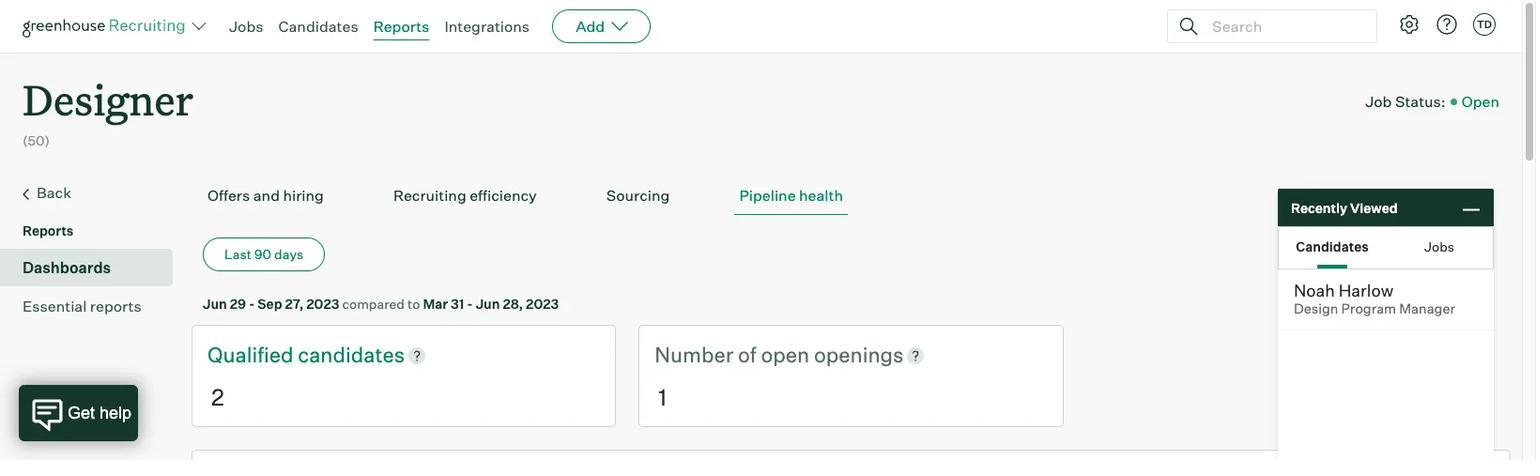 Task type: describe. For each thing, give the bounding box(es) containing it.
recruiting efficiency button
[[389, 177, 542, 215]]

pipeline
[[739, 186, 796, 205]]

offers
[[208, 186, 250, 205]]

harlow
[[1339, 280, 1394, 300]]

days
[[274, 246, 304, 262]]

recruiting
[[393, 186, 466, 205]]

add
[[576, 17, 605, 36]]

noah
[[1294, 280, 1335, 300]]

sep
[[258, 296, 282, 312]]

open
[[1462, 92, 1500, 110]]

configure image
[[1398, 13, 1421, 36]]

job status:
[[1365, 92, 1446, 110]]

to
[[408, 296, 420, 312]]

manager
[[1399, 300, 1455, 317]]

dashboards link
[[23, 256, 165, 279]]

1 jun from the left
[[203, 296, 227, 312]]

viewed
[[1350, 200, 1398, 216]]

hiring
[[283, 186, 324, 205]]

1
[[659, 383, 667, 411]]

recently viewed
[[1291, 200, 1398, 216]]

0 vertical spatial reports
[[373, 17, 429, 36]]

sourcing
[[606, 186, 670, 205]]

1 vertical spatial candidates
[[1296, 238, 1369, 254]]

last 90 days button
[[203, 238, 325, 272]]

number
[[655, 342, 734, 367]]

pipeline health
[[739, 186, 843, 205]]

31
[[451, 296, 464, 312]]

last 90 days
[[224, 246, 304, 262]]

2 2023 from the left
[[526, 296, 559, 312]]

recently
[[1291, 200, 1347, 216]]

open
[[761, 342, 810, 367]]

Search text field
[[1208, 13, 1360, 40]]

and
[[253, 186, 280, 205]]

2 jun from the left
[[476, 296, 500, 312]]

qualified link
[[208, 341, 298, 370]]

noah harlow design program manager
[[1294, 280, 1455, 317]]

1 - from the left
[[249, 296, 255, 312]]

(50)
[[23, 133, 50, 149]]

candidates link
[[298, 341, 405, 370]]

essential
[[23, 297, 87, 316]]

openings
[[814, 342, 904, 367]]

back link
[[23, 181, 165, 206]]

back
[[37, 183, 72, 202]]

1 vertical spatial reports
[[23, 223, 74, 239]]

pipeline health button
[[735, 177, 848, 215]]

integrations
[[445, 17, 530, 36]]

designer link
[[23, 53, 193, 131]]

29
[[230, 296, 246, 312]]



Task type: locate. For each thing, give the bounding box(es) containing it.
- right 31
[[467, 296, 473, 312]]

1 2023 from the left
[[306, 296, 339, 312]]

jun left 28,
[[476, 296, 500, 312]]

jobs link
[[229, 17, 263, 36]]

reports down back on the top
[[23, 223, 74, 239]]

2023
[[306, 296, 339, 312], [526, 296, 559, 312]]

tab list
[[203, 177, 1500, 215]]

offers and hiring button
[[203, 177, 329, 215]]

0 horizontal spatial candidates
[[278, 17, 358, 36]]

number of open
[[655, 342, 814, 367]]

essential reports
[[23, 297, 141, 316]]

add button
[[552, 9, 651, 43]]

1 horizontal spatial jun
[[476, 296, 500, 312]]

candidates
[[298, 342, 405, 367]]

mar
[[423, 296, 448, 312]]

jun 29 - sep 27, 2023 compared to mar 31 - jun 28, 2023
[[203, 296, 559, 312]]

of
[[738, 342, 757, 367]]

candidates right jobs
[[278, 17, 358, 36]]

last
[[224, 246, 251, 262]]

reports
[[373, 17, 429, 36], [23, 223, 74, 239]]

designer (50)
[[23, 71, 193, 149]]

0 horizontal spatial -
[[249, 296, 255, 312]]

qualified
[[208, 342, 298, 367]]

candidates
[[278, 17, 358, 36], [1296, 238, 1369, 254]]

offers and hiring
[[208, 186, 324, 205]]

efficiency
[[470, 186, 537, 205]]

dashboards
[[23, 258, 111, 277]]

-
[[249, 296, 255, 312], [467, 296, 473, 312]]

compared
[[342, 296, 405, 312]]

sourcing button
[[602, 177, 675, 215]]

design
[[1294, 300, 1338, 317]]

td
[[1477, 18, 1492, 31]]

0 vertical spatial candidates
[[278, 17, 358, 36]]

integrations link
[[445, 17, 530, 36]]

designer
[[23, 71, 193, 127]]

candidates down recently viewed
[[1296, 238, 1369, 254]]

0 horizontal spatial reports
[[23, 223, 74, 239]]

essential reports link
[[23, 295, 165, 318]]

1 horizontal spatial reports
[[373, 17, 429, 36]]

jobs
[[229, 17, 263, 36]]

1 horizontal spatial 2023
[[526, 296, 559, 312]]

tab list containing offers and hiring
[[203, 177, 1500, 215]]

2
[[211, 383, 224, 411]]

2023 right 27,
[[306, 296, 339, 312]]

candidates link
[[278, 17, 358, 36]]

- right 29
[[249, 296, 255, 312]]

0 horizontal spatial jun
[[203, 296, 227, 312]]

0 horizontal spatial 2023
[[306, 296, 339, 312]]

90
[[254, 246, 271, 262]]

job
[[1365, 92, 1392, 110]]

27,
[[285, 296, 304, 312]]

td button
[[1470, 9, 1500, 39]]

28,
[[503, 296, 523, 312]]

1 horizontal spatial candidates
[[1296, 238, 1369, 254]]

greenhouse recruiting image
[[23, 15, 192, 38]]

td button
[[1473, 13, 1496, 36]]

reports
[[90, 297, 141, 316]]

jun left 29
[[203, 296, 227, 312]]

1 horizontal spatial -
[[467, 296, 473, 312]]

recruiting efficiency
[[393, 186, 537, 205]]

health
[[799, 186, 843, 205]]

reports link
[[373, 17, 429, 36]]

status:
[[1395, 92, 1446, 110]]

jun
[[203, 296, 227, 312], [476, 296, 500, 312]]

2 - from the left
[[467, 296, 473, 312]]

program
[[1341, 300, 1396, 317]]

reports right candidates link
[[373, 17, 429, 36]]

2023 right 28,
[[526, 296, 559, 312]]



Task type: vqa. For each thing, say whether or not it's contained in the screenshot.
Referrals
no



